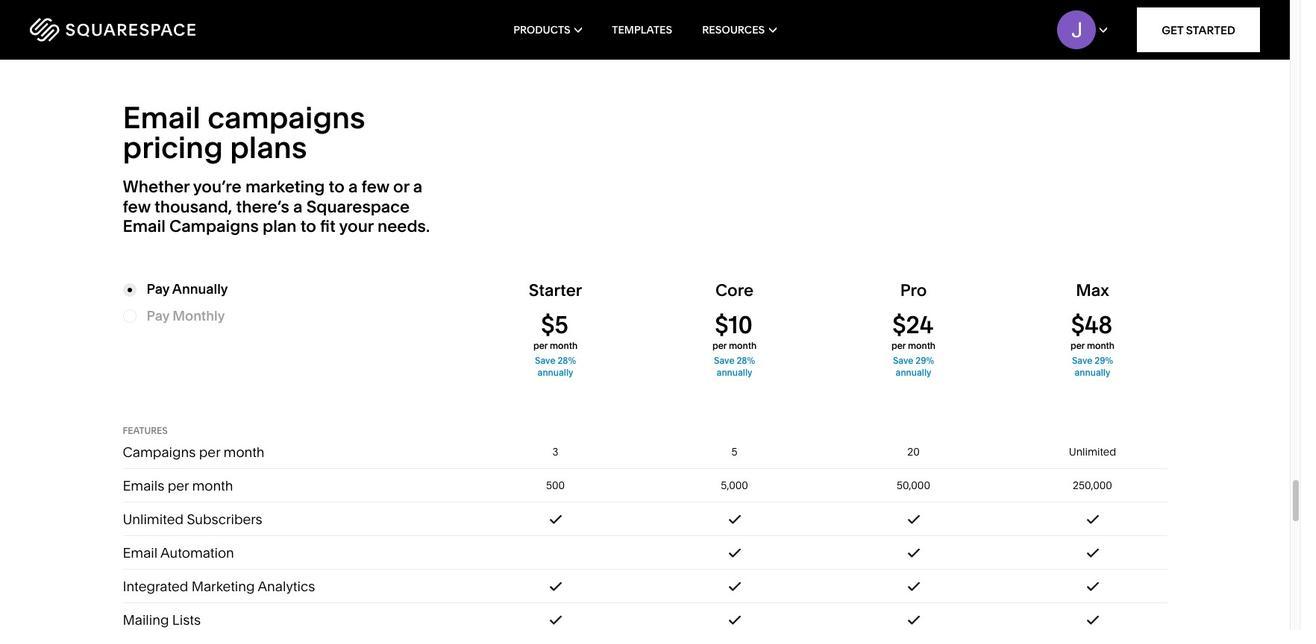 Task type: locate. For each thing, give the bounding box(es) containing it.
1 horizontal spatial to
[[329, 177, 345, 197]]

0 vertical spatial applies to pro plan image
[[908, 515, 920, 524]]

1 vertical spatial applies to core plan image
[[729, 582, 741, 592]]

campaigns down features
[[123, 444, 196, 461]]

mailing lists
[[123, 612, 201, 629]]

1 pay from the top
[[147, 281, 169, 298]]

50,000
[[897, 479, 931, 492]]

save
[[535, 355, 556, 366], [714, 355, 735, 366], [893, 355, 914, 366], [1073, 355, 1093, 366]]

2 applies to max plan image from the top
[[1087, 548, 1099, 558]]

1 annually from the left
[[538, 367, 574, 378]]

lists
[[172, 612, 201, 629]]

month for $68
[[1087, 340, 1115, 351]]

pay for pay monthly
[[147, 308, 169, 325]]

per month save 29% annually for $48
[[1071, 340, 1115, 378]]

per month save 28% annually
[[534, 340, 578, 378], [713, 340, 757, 378]]

3 applies to starter plan image from the top
[[550, 615, 562, 625]]

2 save from the left
[[714, 355, 735, 366]]

1 28% from the left
[[558, 355, 576, 366]]

$34
[[893, 310, 934, 339]]

applies to max plan image down applies to max plan image
[[1087, 615, 1099, 625]]

marketing
[[192, 578, 255, 595]]

email campaigns pricing plans
[[123, 99, 365, 166]]

applies to max plan image down 250,000
[[1087, 515, 1099, 524]]

squarespace logo link
[[30, 18, 276, 42]]

0 vertical spatial pay
[[147, 281, 169, 298]]

pay annually
[[147, 281, 228, 298]]

pay for pay annually
[[147, 281, 169, 298]]

0 vertical spatial applies to core plan image
[[729, 515, 741, 524]]

4 annually from the left
[[1075, 367, 1111, 378]]

2 29% from the left
[[1095, 355, 1114, 366]]

emails per month
[[123, 477, 233, 495]]

applies to max plan image up applies to max plan image
[[1087, 548, 1099, 558]]

250,000
[[1073, 479, 1113, 492]]

pay
[[147, 281, 169, 298], [147, 308, 169, 325]]

$7
[[542, 310, 568, 339]]

per month save 28% annually for $7
[[534, 340, 578, 378]]

applies to starter plan image
[[550, 515, 562, 524], [550, 582, 562, 592], [550, 615, 562, 625]]

1 horizontal spatial 28%
[[737, 355, 755, 366]]

email down whether
[[123, 216, 166, 237]]

or
[[393, 177, 409, 197]]

pay monthly button
[[123, 308, 225, 325]]

annually down $14
[[717, 367, 753, 378]]

$48
[[1072, 310, 1113, 339]]

28% down $14
[[737, 355, 755, 366]]

email up integrated
[[123, 545, 158, 562]]

per up emails per month
[[199, 444, 220, 461]]

starter
[[529, 281, 582, 301]]

2 vertical spatial applies to core plan image
[[729, 615, 741, 625]]

get
[[1162, 23, 1184, 37]]

a
[[349, 177, 358, 197], [413, 177, 423, 197], [293, 197, 303, 217]]

annually
[[172, 281, 228, 298]]

pay up 'pay monthly' button
[[147, 281, 169, 298]]

per month save 28% annually for $14
[[713, 340, 757, 378]]

unlimited
[[1069, 445, 1117, 459], [123, 511, 184, 528]]

per month save 29% annually down the $24
[[892, 340, 936, 378]]

0 vertical spatial applies to pro plan image
[[908, 548, 920, 558]]

2 vertical spatial applies to max plan image
[[1087, 615, 1099, 625]]

annually down $48
[[1075, 367, 1111, 378]]

per for $24
[[892, 340, 906, 351]]

save down $14
[[714, 355, 735, 366]]

few left the or
[[362, 177, 390, 197]]

campaigns inside whether you're marketing to a few or a few thousand, there's a squarespace email campaigns plan to fit your needs.
[[169, 216, 259, 237]]

2 applies to pro plan image from the top
[[908, 582, 920, 592]]

1 applies to core plan image from the top
[[729, 515, 741, 524]]

few left thousand,
[[123, 197, 151, 217]]

a up your
[[349, 177, 358, 197]]

annually for $34
[[896, 367, 932, 378]]

campaigns
[[169, 216, 259, 237], [123, 444, 196, 461]]

$24
[[893, 310, 934, 339]]

unlimited up 250,000
[[1069, 445, 1117, 459]]

pay down pay annually
[[147, 308, 169, 325]]

a right there's
[[293, 197, 303, 217]]

applies to max plan image for unlimited subscribers
[[1087, 515, 1099, 524]]

1 vertical spatial unlimited
[[123, 511, 184, 528]]

per down $7
[[534, 340, 548, 351]]

0 vertical spatial campaigns
[[169, 216, 259, 237]]

2 annually from the left
[[717, 367, 753, 378]]

1 horizontal spatial unlimited
[[1069, 445, 1117, 459]]

analytics
[[258, 578, 315, 595]]

1 vertical spatial pay
[[147, 308, 169, 325]]

1 vertical spatial applies to pro plan image
[[908, 615, 920, 625]]

2 applies to pro plan image from the top
[[908, 615, 920, 625]]

29%
[[916, 355, 935, 366], [1095, 355, 1114, 366]]

1 horizontal spatial per month save 29% annually
[[1071, 340, 1115, 378]]

to up fit
[[329, 177, 345, 197]]

2 pay from the top
[[147, 308, 169, 325]]

applies to max plan image
[[1087, 515, 1099, 524], [1087, 548, 1099, 558], [1087, 615, 1099, 625]]

applies to core plan image for mailing lists
[[729, 615, 741, 625]]

0 vertical spatial applies to max plan image
[[1087, 515, 1099, 524]]

save down $7
[[535, 355, 556, 366]]

0 horizontal spatial per month save 29% annually
[[892, 340, 936, 378]]

$68
[[1071, 310, 1114, 339]]

1 vertical spatial applies to max plan image
[[1087, 548, 1099, 558]]

1 applies to starter plan image from the top
[[550, 515, 562, 524]]

1 applies to max plan image from the top
[[1087, 515, 1099, 524]]

29% down the $24
[[916, 355, 935, 366]]

0 vertical spatial email
[[123, 99, 201, 136]]

28% for $14
[[737, 355, 755, 366]]

per
[[534, 340, 548, 351], [713, 340, 727, 351], [892, 340, 906, 351], [1071, 340, 1085, 351], [199, 444, 220, 461], [168, 477, 189, 495]]

per down the $24
[[892, 340, 906, 351]]

email inside email campaigns pricing plans
[[123, 99, 201, 136]]

1 vertical spatial applies to starter plan image
[[550, 582, 562, 592]]

1 horizontal spatial 29%
[[1095, 355, 1114, 366]]

1 horizontal spatial a
[[349, 177, 358, 197]]

2 applies to starter plan image from the top
[[550, 582, 562, 592]]

1 email from the top
[[123, 99, 201, 136]]

save for $34
[[893, 355, 914, 366]]

to left fit
[[301, 216, 316, 237]]

pay inside button
[[147, 281, 169, 298]]

per down $68
[[1071, 340, 1085, 351]]

automation
[[161, 545, 234, 562]]

pay annually button
[[123, 281, 299, 299]]

28% down $7
[[558, 355, 576, 366]]

0 horizontal spatial per month save 28% annually
[[534, 340, 578, 378]]

per month save 29% annually
[[892, 340, 936, 378], [1071, 340, 1115, 378]]

few
[[362, 177, 390, 197], [123, 197, 151, 217]]

1 vertical spatial applies to pro plan image
[[908, 582, 920, 592]]

1 29% from the left
[[916, 355, 935, 366]]

1 horizontal spatial per month save 28% annually
[[713, 340, 757, 378]]

per month save 28% annually down $14
[[713, 340, 757, 378]]

2 vertical spatial applies to starter plan image
[[550, 615, 562, 625]]

0 vertical spatial unlimited
[[1069, 445, 1117, 459]]

applies to pro plan image
[[908, 515, 920, 524], [908, 615, 920, 625]]

email automation
[[123, 545, 234, 562]]

1 per month save 28% annually from the left
[[534, 340, 578, 378]]

unlimited for unlimited
[[1069, 445, 1117, 459]]

3 applies to max plan image from the top
[[1087, 615, 1099, 625]]

per month save 29% annually down $68
[[1071, 340, 1115, 378]]

2 28% from the left
[[737, 355, 755, 366]]

email up whether
[[123, 99, 201, 136]]

0 horizontal spatial 29%
[[916, 355, 935, 366]]

0 horizontal spatial few
[[123, 197, 151, 217]]

applies to core plan image
[[729, 515, 741, 524], [729, 582, 741, 592], [729, 615, 741, 625]]

29% down $68
[[1095, 355, 1114, 366]]

29% for $48
[[1095, 355, 1114, 366]]

1 save from the left
[[535, 355, 556, 366]]

0 horizontal spatial 28%
[[558, 355, 576, 366]]

per month save 28% annually down $7
[[534, 340, 578, 378]]

applies to pro plan image
[[908, 548, 920, 558], [908, 582, 920, 592]]

1 vertical spatial email
[[123, 216, 166, 237]]

campaigns down you're
[[169, 216, 259, 237]]

integrated marketing analytics
[[123, 578, 315, 595]]

2 per month save 28% annually from the left
[[713, 340, 757, 378]]

month for $7
[[550, 340, 578, 351]]

2 vertical spatial email
[[123, 545, 158, 562]]

plans
[[230, 129, 307, 166]]

save down $68
[[1073, 355, 1093, 366]]

3 save from the left
[[893, 355, 914, 366]]

per for $5
[[534, 340, 548, 351]]

2 per month save 29% annually from the left
[[1071, 340, 1115, 378]]

0 horizontal spatial unlimited
[[123, 511, 184, 528]]

1 vertical spatial to
[[301, 216, 316, 237]]

a right the or
[[413, 177, 423, 197]]

4 save from the left
[[1073, 355, 1093, 366]]

28%
[[558, 355, 576, 366], [737, 355, 755, 366]]

2 horizontal spatial a
[[413, 177, 423, 197]]

3 email from the top
[[123, 545, 158, 562]]

0 vertical spatial applies to starter plan image
[[550, 515, 562, 524]]

3 applies to core plan image from the top
[[729, 615, 741, 625]]

monthly
[[173, 308, 225, 325]]

annually
[[538, 367, 574, 378], [717, 367, 753, 378], [896, 367, 932, 378], [1075, 367, 1111, 378]]

month
[[550, 340, 578, 351], [729, 340, 757, 351], [908, 340, 936, 351], [1087, 340, 1115, 351], [224, 444, 265, 461], [192, 477, 233, 495]]

to
[[329, 177, 345, 197], [301, 216, 316, 237]]

1 per month save 29% annually from the left
[[892, 340, 936, 378]]

applies to core plan image for integrated marketing analytics
[[729, 582, 741, 592]]

2 email from the top
[[123, 216, 166, 237]]

2 applies to core plan image from the top
[[729, 582, 741, 592]]

plan
[[263, 216, 297, 237]]

per down $14
[[713, 340, 727, 351]]

3 annually from the left
[[896, 367, 932, 378]]

your
[[339, 216, 374, 237]]

annually down $5
[[538, 367, 574, 378]]

per for $10
[[713, 340, 727, 351]]

annually down $34
[[896, 367, 932, 378]]

save down the $24
[[893, 355, 914, 366]]

unlimited down emails
[[123, 511, 184, 528]]

1 applies to pro plan image from the top
[[908, 515, 920, 524]]

templates link
[[612, 0, 673, 60]]

email
[[123, 99, 201, 136], [123, 216, 166, 237], [123, 545, 158, 562]]



Task type: vqa. For each thing, say whether or not it's contained in the screenshot.
Get Started 'link'
yes



Task type: describe. For each thing, give the bounding box(es) containing it.
campaigns per month
[[123, 444, 265, 461]]

unlimited subscribers
[[123, 511, 263, 528]]

applies to core plan image
[[729, 548, 741, 558]]

0 horizontal spatial to
[[301, 216, 316, 237]]

applies to pro plan image for mailing lists
[[908, 615, 920, 625]]

products
[[514, 23, 571, 37]]

per right emails
[[168, 477, 189, 495]]

there's
[[236, 197, 290, 217]]

features
[[123, 425, 168, 437]]

campaigns
[[208, 99, 365, 136]]

email for email campaigns pricing plans
[[123, 99, 201, 136]]

squarespace
[[307, 197, 410, 217]]

max
[[1077, 281, 1110, 301]]

get started
[[1162, 23, 1236, 37]]

per month save 29% annually for $24
[[892, 340, 936, 378]]

squarespace logo image
[[30, 18, 196, 42]]

1 applies to pro plan image from the top
[[908, 548, 920, 558]]

$14
[[716, 310, 753, 339]]

0 horizontal spatial a
[[293, 197, 303, 217]]

templates
[[612, 23, 673, 37]]

$5
[[541, 310, 569, 339]]

pay monthly
[[147, 308, 225, 325]]

1 horizontal spatial few
[[362, 177, 390, 197]]

products button
[[514, 0, 582, 60]]

whether
[[123, 177, 190, 197]]

0 vertical spatial to
[[329, 177, 345, 197]]

per for $48
[[1071, 340, 1085, 351]]

core
[[716, 281, 754, 301]]

whether you're marketing to a few or a few thousand, there's a squarespace email campaigns plan to fit your needs.
[[123, 177, 430, 237]]

28% for $7
[[558, 355, 576, 366]]

emails
[[123, 477, 164, 495]]

applies to max plan image
[[1087, 582, 1099, 592]]

applies to max plan image for mailing lists
[[1087, 615, 1099, 625]]

resources
[[702, 23, 765, 37]]

save for $14
[[714, 355, 735, 366]]

pro
[[901, 281, 927, 301]]

subscribers
[[187, 511, 263, 528]]

save for $68
[[1073, 355, 1093, 366]]

annually for $14
[[717, 367, 753, 378]]

month for $34
[[908, 340, 936, 351]]

email for email automation
[[123, 545, 158, 562]]

5,000
[[721, 479, 749, 492]]

annually for $7
[[538, 367, 574, 378]]

applies to starter plan image for integrated marketing analytics
[[550, 582, 562, 592]]

annually for $68
[[1075, 367, 1111, 378]]

29% for $24
[[916, 355, 935, 366]]

started
[[1187, 23, 1236, 37]]

thousand,
[[154, 197, 232, 217]]

you're
[[193, 177, 242, 197]]

$10
[[715, 310, 753, 339]]

applies to pro plan image for unlimited subscribers
[[908, 515, 920, 524]]

needs.
[[378, 216, 430, 237]]

5
[[732, 445, 738, 459]]

integrated
[[123, 578, 188, 595]]

500
[[546, 479, 565, 492]]

marketing
[[245, 177, 325, 197]]

resources button
[[702, 0, 777, 60]]

get started link
[[1138, 7, 1261, 52]]

20
[[908, 445, 920, 459]]

3
[[553, 445, 559, 459]]

applies to starter plan image for mailing lists
[[550, 615, 562, 625]]

1 vertical spatial campaigns
[[123, 444, 196, 461]]

mailing
[[123, 612, 169, 629]]

save for $7
[[535, 355, 556, 366]]

email inside whether you're marketing to a few or a few thousand, there's a squarespace email campaigns plan to fit your needs.
[[123, 216, 166, 237]]

month for $14
[[729, 340, 757, 351]]

applies to core plan image for unlimited subscribers
[[729, 515, 741, 524]]

applies to starter plan image for unlimited subscribers
[[550, 515, 562, 524]]

pricing
[[123, 129, 223, 166]]

fit
[[320, 216, 336, 237]]

unlimited for unlimited subscribers
[[123, 511, 184, 528]]



